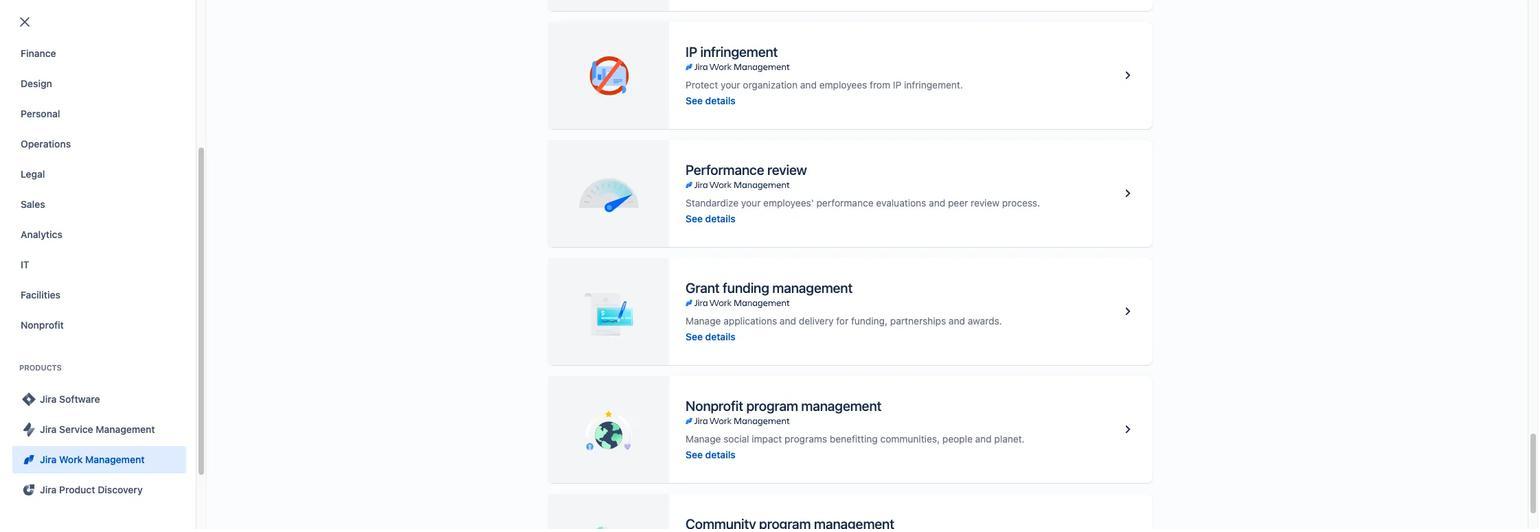 Task type: vqa. For each thing, say whether or not it's contained in the screenshot.
PROJECTS
yes



Task type: describe. For each thing, give the bounding box(es) containing it.
discovery
[[98, 484, 143, 496]]

see for grant
[[686, 331, 703, 343]]

Search field
[[1277, 8, 1415, 30]]

design button
[[12, 70, 186, 98]]

see details button for performance
[[686, 212, 736, 226]]

managed
[[608, 167, 649, 178]]

performance
[[817, 197, 874, 209]]

details for grant
[[705, 331, 736, 343]]

jira for jira work management
[[40, 454, 57, 466]]

standardize your employees' performance evaluations and peer review process.
[[686, 197, 1040, 209]]

software
[[59, 394, 100, 405]]

jira product discovery button
[[12, 477, 186, 504]]

operations button
[[12, 131, 186, 158]]

legal button
[[12, 161, 186, 188]]

resources
[[55, 17, 101, 29]]

star not my project image
[[40, 165, 57, 181]]

all
[[199, 101, 210, 113]]

finance
[[21, 47, 56, 59]]

lead
[[876, 138, 898, 150]]

1 vertical spatial ip
[[893, 79, 902, 90]]

0 vertical spatial ip
[[686, 44, 697, 59]]

see details for performance
[[686, 213, 736, 224]]

standardize
[[686, 197, 739, 209]]

and left employees
[[800, 79, 817, 90]]

impact
[[752, 433, 782, 445]]

organization
[[743, 79, 798, 90]]

performance
[[686, 162, 764, 178]]

jira product discovery image
[[21, 482, 37, 499]]

team-managed software
[[580, 167, 690, 178]]

all jira products
[[199, 101, 271, 113]]

see details for ip
[[686, 94, 736, 106]]

grant funding management image
[[1120, 304, 1137, 320]]

manage social impact programs benefitting communities, people and planet.
[[686, 433, 1025, 445]]

funding
[[723, 280, 769, 296]]

nonprofit button
[[12, 312, 186, 339]]

1 horizontal spatial review
[[971, 197, 1000, 209]]

see details button for ip
[[686, 94, 736, 108]]

peer
[[948, 197, 968, 209]]

jira for jira product discovery
[[40, 484, 57, 496]]

people
[[943, 433, 973, 445]]

analytics
[[21, 229, 62, 240]]

partnerships
[[890, 315, 946, 327]]

legal
[[21, 168, 45, 180]]

projects
[[27, 56, 86, 76]]

details for performance
[[705, 213, 736, 224]]

jira service management image
[[21, 422, 37, 438]]

back to projects image
[[16, 14, 33, 30]]

awards.
[[968, 315, 1002, 327]]

0 vertical spatial review
[[767, 162, 807, 178]]

see details button for nonprofit
[[686, 448, 736, 462]]

personal
[[21, 108, 60, 120]]

and left peer
[[929, 197, 946, 209]]

see for nonprofit
[[686, 449, 703, 461]]

your for review
[[741, 197, 761, 209]]

facilities button
[[12, 282, 186, 309]]

nonprofit for nonprofit program management
[[686, 398, 743, 414]]

performance review image
[[1120, 186, 1137, 202]]

jira work management image
[[21, 452, 37, 469]]

primary element
[[8, 0, 1277, 38]]

jira software
[[40, 394, 100, 405]]

see details button for grant
[[686, 330, 736, 344]]

jira right all
[[213, 101, 229, 113]]

benefitting
[[830, 433, 878, 445]]

product
[[59, 484, 95, 496]]

process.
[[1002, 197, 1040, 209]]

analytics button
[[12, 221, 186, 249]]

protect your organization and employees from ip infringement.
[[686, 79, 963, 90]]

jira product discovery
[[40, 484, 143, 496]]

programs
[[785, 433, 827, 445]]

management for grant funding management
[[773, 280, 853, 296]]

communities,
[[881, 433, 940, 445]]

your for infringement
[[721, 79, 740, 90]]

management for jira service management
[[96, 424, 155, 436]]

design
[[21, 78, 52, 89]]



Task type: locate. For each thing, give the bounding box(es) containing it.
jira software button
[[12, 386, 186, 414]]

3 see details button from the top
[[686, 330, 736, 344]]

and left the delivery
[[780, 315, 796, 327]]

your right the protect
[[721, 79, 740, 90]]

see details button down standardize
[[686, 212, 736, 226]]

see details down the protect
[[686, 94, 736, 106]]

see details for grant
[[686, 331, 736, 343]]

4 details from the top
[[705, 449, 736, 461]]

manage left social
[[686, 433, 721, 445]]

ip up the protect
[[686, 44, 697, 59]]

employees'
[[764, 197, 814, 209]]

1 horizontal spatial your
[[741, 197, 761, 209]]

see details down social
[[686, 449, 736, 461]]

details for ip
[[705, 94, 736, 106]]

human resources button
[[12, 10, 186, 37]]

1 horizontal spatial nonprofit
[[686, 398, 743, 414]]

see for ip
[[686, 94, 703, 106]]

0 vertical spatial nonprofit
[[21, 320, 64, 331]]

details down the protect
[[705, 94, 736, 106]]

and right people
[[975, 433, 992, 445]]

jira work management image
[[686, 61, 790, 72], [686, 61, 790, 72], [686, 180, 790, 191], [686, 180, 790, 191], [686, 298, 790, 309], [686, 298, 790, 309], [686, 416, 790, 427], [686, 416, 790, 427], [21, 452, 37, 469]]

sales button
[[12, 191, 186, 219]]

team-
[[580, 167, 608, 178]]

evaluations
[[876, 197, 926, 209]]

sales
[[21, 199, 45, 210]]

delivery
[[799, 315, 834, 327]]

performance review
[[686, 162, 807, 178]]

and left awards. at the right bottom of the page
[[949, 315, 965, 327]]

2 manage from the top
[[686, 433, 721, 445]]

jira
[[213, 101, 229, 113], [40, 394, 57, 405], [40, 424, 57, 436], [40, 454, 57, 466], [40, 484, 57, 496]]

from
[[870, 79, 891, 90]]

details for nonprofit
[[705, 449, 736, 461]]

see details button down social
[[686, 448, 736, 462]]

4 see from the top
[[686, 449, 703, 461]]

0 vertical spatial your
[[721, 79, 740, 90]]

management
[[96, 424, 155, 436], [85, 454, 145, 466]]

and
[[800, 79, 817, 90], [929, 197, 946, 209], [780, 315, 796, 327], [949, 315, 965, 327], [975, 433, 992, 445]]

planet.
[[995, 433, 1025, 445]]

jira software image
[[21, 392, 37, 408], [21, 392, 37, 408]]

jira work management image inside button
[[21, 452, 37, 469]]

jira for jira software
[[40, 394, 57, 405]]

previous image
[[30, 210, 47, 226]]

management up benefitting on the bottom right
[[801, 398, 882, 414]]

social
[[724, 433, 749, 445]]

management
[[773, 280, 853, 296], [801, 398, 882, 414]]

grant
[[686, 280, 720, 296]]

0 horizontal spatial nonprofit
[[21, 320, 64, 331]]

nonprofit program management
[[686, 398, 882, 414]]

nonprofit inside button
[[21, 320, 64, 331]]

see details button down applications
[[686, 330, 736, 344]]

jira service management image
[[21, 422, 37, 438]]

0 horizontal spatial your
[[721, 79, 740, 90]]

management up the delivery
[[773, 280, 853, 296]]

1 vertical spatial review
[[971, 197, 1000, 209]]

ip infringement
[[686, 44, 778, 59]]

infringement.
[[904, 79, 963, 90]]

0 vertical spatial manage
[[686, 315, 721, 327]]

applications
[[724, 315, 777, 327]]

management down jira software button
[[96, 424, 155, 436]]

1 see from the top
[[686, 94, 703, 106]]

3 details from the top
[[705, 331, 736, 343]]

nonprofit program management image
[[1120, 422, 1137, 438]]

see for performance
[[686, 213, 703, 224]]

2 see details from the top
[[686, 213, 736, 224]]

banner
[[0, 0, 1538, 38]]

jira service management button
[[12, 416, 186, 444]]

2 see details button from the top
[[686, 212, 736, 226]]

1 details from the top
[[705, 94, 736, 106]]

None text field
[[29, 98, 164, 117]]

see details down applications
[[686, 331, 736, 343]]

2 see from the top
[[686, 213, 703, 224]]

2 details from the top
[[705, 213, 736, 224]]

your
[[721, 79, 740, 90], [741, 197, 761, 209]]

software
[[652, 167, 690, 178]]

jira work management button
[[12, 447, 186, 474]]

3 see from the top
[[686, 331, 703, 343]]

management inside jira service management button
[[96, 424, 155, 436]]

review
[[767, 162, 807, 178], [971, 197, 1000, 209]]

it
[[21, 259, 29, 271]]

management for nonprofit program management
[[801, 398, 882, 414]]

products
[[232, 101, 271, 113]]

jira right jira product discovery image
[[40, 484, 57, 496]]

program
[[746, 398, 798, 414]]

jira for jira service management
[[40, 424, 57, 436]]

1 manage from the top
[[686, 315, 721, 327]]

see details down standardize
[[686, 213, 736, 224]]

see details for nonprofit
[[686, 449, 736, 461]]

it button
[[12, 251, 186, 279]]

0 horizontal spatial ip
[[686, 44, 697, 59]]

for
[[836, 315, 849, 327]]

type
[[580, 138, 602, 150]]

name
[[75, 138, 102, 150]]

4 see details from the top
[[686, 449, 736, 461]]

4 see details button from the top
[[686, 448, 736, 462]]

facilities
[[21, 289, 60, 301]]

ip infringement image
[[1120, 67, 1137, 84]]

see details button
[[686, 94, 736, 108], [686, 212, 736, 226], [686, 330, 736, 344], [686, 448, 736, 462]]

1 vertical spatial nonprofit
[[686, 398, 743, 414]]

jira right jira work management icon
[[40, 454, 57, 466]]

funding,
[[851, 315, 888, 327]]

jira product discovery image
[[21, 482, 37, 499]]

0 horizontal spatial review
[[767, 162, 807, 178]]

products
[[19, 363, 62, 372]]

lead button
[[871, 137, 915, 152]]

nonprofit for nonprofit
[[21, 320, 64, 331]]

nonprofit
[[21, 320, 64, 331], [686, 398, 743, 414]]

see
[[686, 94, 703, 106], [686, 213, 703, 224], [686, 331, 703, 343], [686, 449, 703, 461]]

operations
[[21, 138, 71, 150]]

protect
[[686, 79, 718, 90]]

your down performance review
[[741, 197, 761, 209]]

manage down grant
[[686, 315, 721, 327]]

management for jira work management
[[85, 454, 145, 466]]

1 vertical spatial manage
[[686, 433, 721, 445]]

1 vertical spatial management
[[85, 454, 145, 466]]

management up discovery
[[85, 454, 145, 466]]

infringement
[[701, 44, 778, 59]]

details down standardize
[[705, 213, 736, 224]]

manage for grant
[[686, 315, 721, 327]]

1 see details from the top
[[686, 94, 736, 106]]

work
[[59, 454, 83, 466]]

1 see details button from the top
[[686, 94, 736, 108]]

finance button
[[12, 40, 186, 67]]

review up employees'
[[767, 162, 807, 178]]

see details button down the protect
[[686, 94, 736, 108]]

details down applications
[[705, 331, 736, 343]]

review right peer
[[971, 197, 1000, 209]]

manage applications and delivery for funding, partnerships and awards.
[[686, 315, 1002, 327]]

ip right from
[[893, 79, 902, 90]]

grant funding management
[[686, 280, 853, 296]]

1 vertical spatial management
[[801, 398, 882, 414]]

nonprofit up social
[[686, 398, 743, 414]]

manage
[[686, 315, 721, 327], [686, 433, 721, 445]]

manage for nonprofit
[[686, 433, 721, 445]]

personal button
[[12, 100, 186, 128]]

ip
[[686, 44, 697, 59], [893, 79, 902, 90]]

employees
[[820, 79, 867, 90]]

jira service management
[[40, 424, 155, 436]]

jira right jira service management icon
[[40, 424, 57, 436]]

human resources
[[21, 17, 101, 29]]

0 vertical spatial management
[[773, 280, 853, 296]]

management inside jira work management button
[[85, 454, 145, 466]]

jira work management
[[40, 454, 145, 466]]

human
[[21, 17, 53, 29]]

1 horizontal spatial ip
[[893, 79, 902, 90]]

0 vertical spatial management
[[96, 424, 155, 436]]

nonprofit down the facilities on the bottom
[[21, 320, 64, 331]]

1 vertical spatial your
[[741, 197, 761, 209]]

name button
[[70, 137, 121, 152]]

details down social
[[705, 449, 736, 461]]

3 see details from the top
[[686, 331, 736, 343]]

jira left software
[[40, 394, 57, 405]]

service
[[59, 424, 93, 436]]

see details
[[686, 94, 736, 106], [686, 213, 736, 224], [686, 331, 736, 343], [686, 449, 736, 461]]

details
[[705, 94, 736, 106], [705, 213, 736, 224], [705, 331, 736, 343], [705, 449, 736, 461]]



